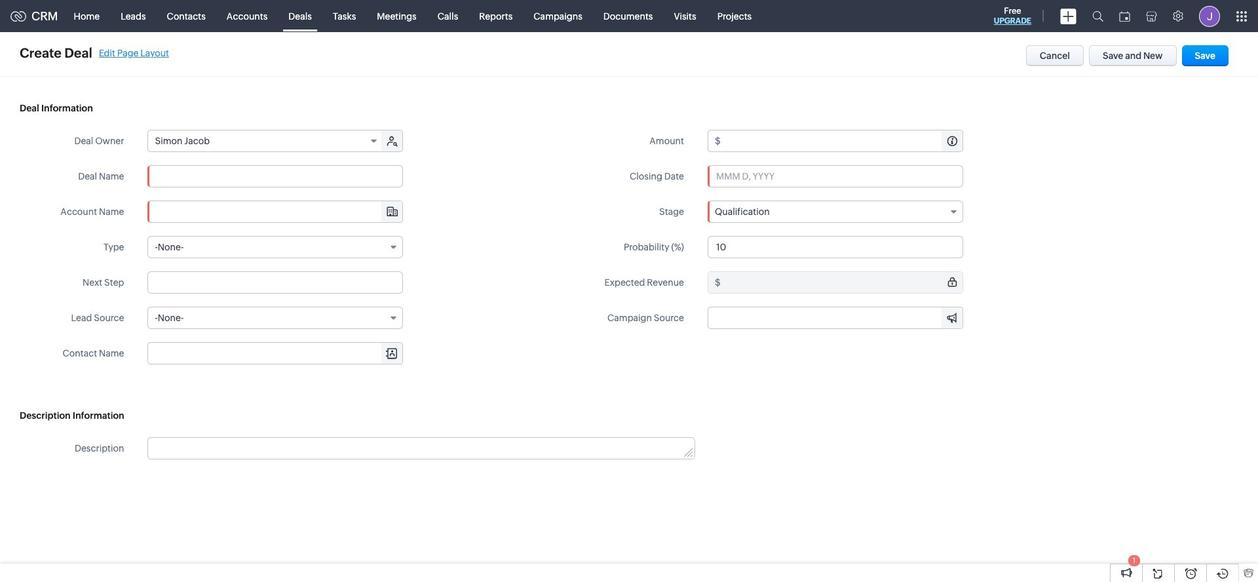 Task type: vqa. For each thing, say whether or not it's contained in the screenshot.
Create Menu element
yes



Task type: locate. For each thing, give the bounding box(es) containing it.
logo image
[[10, 11, 26, 21]]

MMM D, YYYY text field
[[708, 165, 963, 187]]

None text field
[[723, 130, 963, 151], [148, 165, 403, 187], [708, 236, 963, 258], [148, 271, 403, 294], [723, 272, 963, 293], [148, 343, 403, 364], [148, 438, 695, 459], [723, 130, 963, 151], [148, 165, 403, 187], [708, 236, 963, 258], [148, 271, 403, 294], [723, 272, 963, 293], [148, 343, 403, 364], [148, 438, 695, 459]]

create menu image
[[1060, 8, 1077, 24]]

None field
[[148, 130, 383, 151], [708, 201, 963, 223], [148, 201, 403, 222], [148, 236, 403, 258], [148, 307, 403, 329], [709, 307, 963, 328], [148, 343, 403, 364], [148, 130, 383, 151], [708, 201, 963, 223], [148, 201, 403, 222], [148, 236, 403, 258], [148, 307, 403, 329], [709, 307, 963, 328], [148, 343, 403, 364]]

None text field
[[148, 201, 403, 222]]



Task type: describe. For each thing, give the bounding box(es) containing it.
create menu element
[[1053, 0, 1085, 32]]

search element
[[1085, 0, 1112, 32]]

search image
[[1093, 10, 1104, 22]]

profile element
[[1192, 0, 1228, 32]]

calendar image
[[1119, 11, 1131, 21]]

profile image
[[1199, 6, 1220, 27]]



